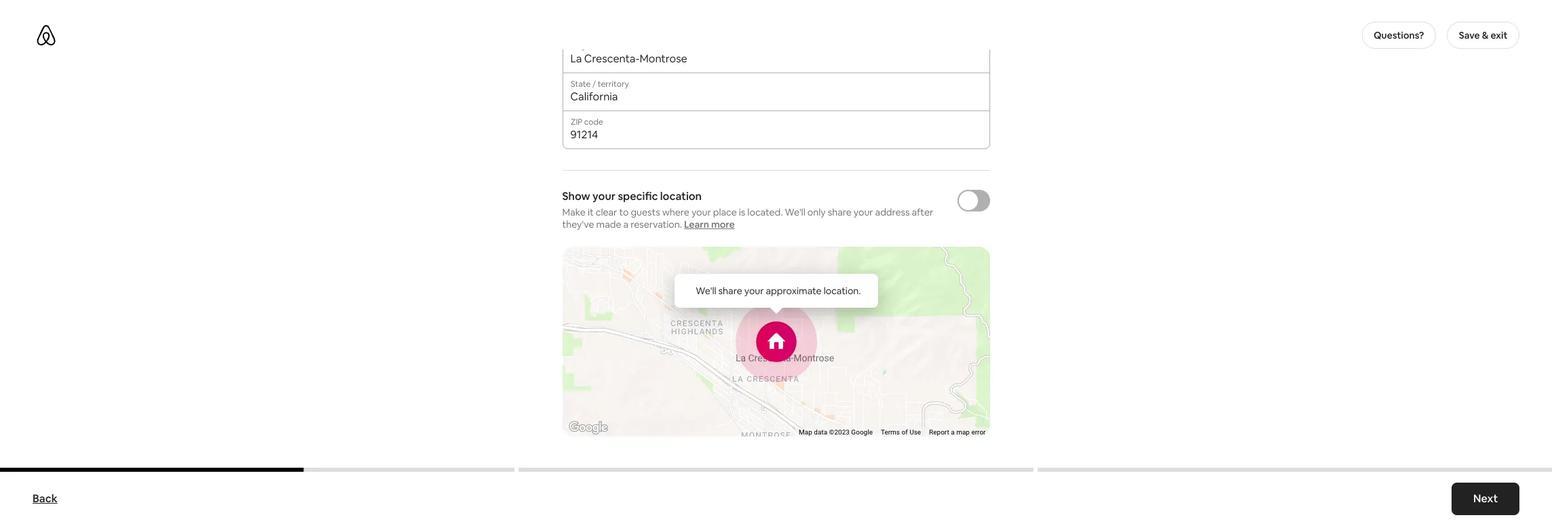 Task type: locate. For each thing, give the bounding box(es) containing it.
save & exit button
[[1448, 22, 1520, 49]]

we'll left only
[[785, 206, 806, 219]]

a inside "make it clear to guests where your place is located. we'll only share your address after they've made a reservation."
[[624, 219, 629, 231]]

made
[[597, 219, 622, 231]]

your left approximate
[[745, 285, 764, 297]]

None text field
[[571, 90, 982, 104], [571, 128, 982, 142], [571, 90, 982, 104], [571, 128, 982, 142]]

use
[[910, 429, 921, 437]]

google image
[[566, 420, 611, 437]]

0 horizontal spatial share
[[719, 285, 743, 297]]

location
[[661, 189, 702, 204]]

map
[[957, 429, 970, 437]]

airbnb homepage image
[[35, 24, 57, 46]]

0 vertical spatial we'll
[[785, 206, 806, 219]]

None text field
[[571, 52, 982, 66]]

questions? button
[[1362, 22, 1437, 49]]

questions?
[[1374, 29, 1425, 41]]

only
[[808, 206, 826, 219]]

1 horizontal spatial we'll
[[785, 206, 806, 219]]

where
[[662, 206, 690, 219]]

more
[[711, 219, 735, 231]]

1 horizontal spatial share
[[828, 206, 852, 219]]

terms of use
[[881, 429, 921, 437]]

a
[[624, 219, 629, 231], [951, 429, 955, 437]]

map region
[[525, 156, 1047, 504]]

0 horizontal spatial we'll
[[696, 285, 717, 297]]

&
[[1483, 29, 1489, 41]]

a left map
[[951, 429, 955, 437]]

is
[[739, 206, 746, 219]]

your
[[593, 189, 616, 204], [692, 206, 711, 219], [854, 206, 874, 219], [745, 285, 764, 297]]

we'll down learn more at the left of the page
[[696, 285, 717, 297]]

reservation.
[[631, 219, 682, 231]]

report a map error link
[[930, 429, 986, 437]]

1 vertical spatial a
[[951, 429, 955, 437]]

0 vertical spatial a
[[624, 219, 629, 231]]

we'll inside "make it clear to guests where your place is located. we'll only share your address after they've made a reservation."
[[785, 206, 806, 219]]

save & exit
[[1460, 29, 1508, 41]]

approximate
[[766, 285, 822, 297]]

place
[[713, 206, 737, 219]]

of
[[902, 429, 908, 437]]

learn more link
[[684, 219, 735, 231]]

map
[[799, 429, 813, 437]]

0 horizontal spatial a
[[624, 219, 629, 231]]

map data ©2023 google
[[799, 429, 873, 437]]

terms of use link
[[881, 429, 921, 437]]

back
[[33, 492, 57, 507]]

report
[[930, 429, 950, 437]]

we'll inside "dialog"
[[696, 285, 717, 297]]

we'll
[[785, 206, 806, 219], [696, 285, 717, 297]]

to
[[619, 206, 629, 219]]

google
[[852, 429, 873, 437]]

1 horizontal spatial a
[[951, 429, 955, 437]]

0 vertical spatial share
[[828, 206, 852, 219]]

make
[[563, 206, 586, 219]]

1 vertical spatial share
[[719, 285, 743, 297]]

next
[[1474, 492, 1499, 507]]

location.
[[824, 285, 861, 297]]

share
[[828, 206, 852, 219], [719, 285, 743, 297]]

a right 'made'
[[624, 219, 629, 231]]

next button
[[1452, 483, 1520, 516]]

share left approximate
[[719, 285, 743, 297]]

report a map error
[[930, 429, 986, 437]]

1 vertical spatial we'll
[[696, 285, 717, 297]]

exit
[[1491, 29, 1508, 41]]

show your specific location
[[563, 189, 702, 204]]

share inside "dialog"
[[719, 285, 743, 297]]

learn more
[[684, 219, 735, 231]]

share right only
[[828, 206, 852, 219]]



Task type: vqa. For each thing, say whether or not it's contained in the screenshot.
In/Out
no



Task type: describe. For each thing, give the bounding box(es) containing it.
©2023
[[829, 429, 850, 437]]

learn
[[684, 219, 709, 231]]

clear
[[596, 206, 617, 219]]

we'll share your approximate location.
[[696, 285, 861, 297]]

it
[[588, 206, 594, 219]]

show
[[563, 189, 591, 204]]

make it clear to guests where your place is located. we'll only share your address after they've made a reservation.
[[563, 206, 934, 231]]

we'll share your approximate location. dialog
[[675, 274, 878, 312]]

located.
[[748, 206, 783, 219]]

back button
[[26, 486, 64, 513]]

guests
[[631, 206, 660, 219]]

address
[[876, 206, 910, 219]]

they've
[[563, 219, 594, 231]]

after
[[912, 206, 934, 219]]

your left address at the top right of page
[[854, 206, 874, 219]]

share inside "make it clear to guests where your place is located. we'll only share your address after they've made a reservation."
[[828, 206, 852, 219]]

your up clear in the left top of the page
[[593, 189, 616, 204]]

save
[[1460, 29, 1481, 41]]

your inside "dialog"
[[745, 285, 764, 297]]

specific
[[618, 189, 658, 204]]

terms
[[881, 429, 900, 437]]

your left the place
[[692, 206, 711, 219]]

data
[[814, 429, 828, 437]]

error
[[972, 429, 986, 437]]



